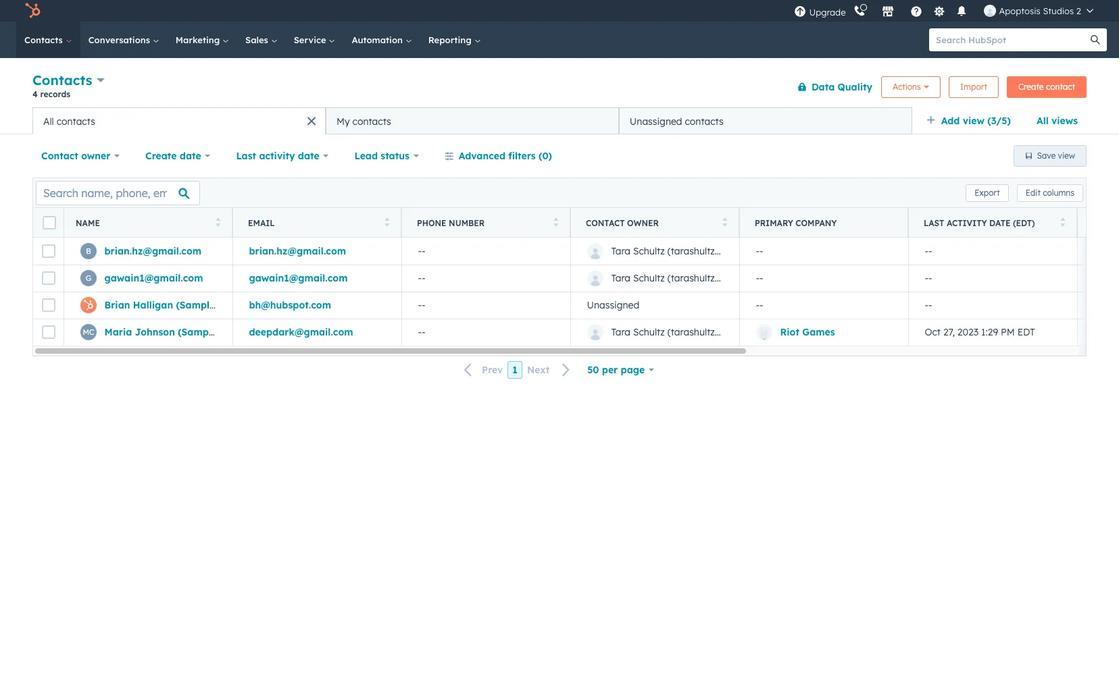 Task type: vqa. For each thing, say whether or not it's contained in the screenshot.
Notifications dropdown button
yes



Task type: locate. For each thing, give the bounding box(es) containing it.
0 vertical spatial schultz
[[633, 245, 665, 257]]

1 vertical spatial create
[[145, 150, 177, 162]]

0 horizontal spatial date
[[180, 150, 201, 162]]

brian.hz@gmail.com
[[104, 245, 201, 257], [249, 245, 346, 257]]

last inside popup button
[[236, 150, 256, 162]]

-- button for brian.hz@gmail.com
[[401, 238, 570, 265]]

contact
[[41, 150, 78, 162], [586, 218, 625, 228]]

press to sort. element for phone number
[[553, 217, 558, 229]]

quality
[[838, 81, 873, 93]]

0 vertical spatial contact)
[[218, 299, 259, 312]]

brian.hz@gmail.com up halligan
[[104, 245, 201, 257]]

2 vertical spatial schultz
[[633, 327, 665, 339]]

create down all contacts button
[[145, 150, 177, 162]]

1 vertical spatial (tarashultz49@gmail.com)
[[668, 272, 785, 285]]

owner inside contact owner popup button
[[81, 150, 110, 162]]

(sample
[[176, 299, 215, 312], [178, 327, 217, 339]]

gawain1@gmail.com up the bh@hubspot.com link
[[249, 272, 348, 285]]

save
[[1037, 151, 1056, 161]]

lead
[[354, 150, 378, 162]]

1 horizontal spatial press to sort. image
[[384, 217, 389, 227]]

reporting
[[428, 34, 474, 45]]

activity
[[259, 150, 295, 162]]

2 vertical spatial tara
[[611, 327, 631, 339]]

tara schultz (tarashultz49@gmail.com) button for brian.hz@gmail.com
[[570, 238, 785, 265]]

2 brian.hz@gmail.com link from the left
[[249, 245, 346, 257]]

brian.hz@gmail.com inside button
[[249, 245, 346, 257]]

press to sort. image left primary
[[722, 217, 727, 227]]

press to sort. image
[[722, 217, 727, 227], [1060, 217, 1065, 227]]

0 horizontal spatial gawain1@gmail.com
[[104, 272, 203, 285]]

last activity date (edt)
[[924, 218, 1035, 228]]

(sample down brian halligan (sample contact) link
[[178, 327, 217, 339]]

1 vertical spatial contact)
[[220, 327, 261, 339]]

0 horizontal spatial create
[[145, 150, 177, 162]]

gawain1@gmail.com
[[104, 272, 203, 285], [249, 272, 348, 285]]

prev
[[482, 364, 503, 377]]

contact inside popup button
[[41, 150, 78, 162]]

date right activity
[[298, 150, 319, 162]]

all inside all contacts button
[[43, 115, 54, 127]]

(tarashultz49@gmail.com) for brian.hz@gmail.com
[[668, 245, 785, 257]]

create date button
[[137, 143, 219, 170]]

contact owner
[[41, 150, 110, 162], [586, 218, 659, 228]]

0 vertical spatial (tarashultz49@gmail.com)
[[668, 245, 785, 257]]

pagination navigation
[[456, 361, 579, 379]]

-- button
[[401, 238, 570, 265], [401, 265, 570, 292], [401, 292, 570, 319], [401, 319, 570, 346]]

2 all from the left
[[43, 115, 54, 127]]

1 vertical spatial tara schultz (tarashultz49@gmail.com)
[[611, 272, 785, 285]]

2 (tarashultz49@gmail.com) from the top
[[668, 272, 785, 285]]

settings link
[[931, 4, 948, 18]]

create left the contact
[[1018, 81, 1044, 92]]

name
[[76, 218, 100, 228]]

1 horizontal spatial owner
[[627, 218, 659, 228]]

press to sort. image for contact owner
[[722, 217, 727, 227]]

hubspot link
[[16, 3, 51, 19]]

schultz for gawain1@gmail.com
[[633, 272, 665, 285]]

press to sort. image down the columns
[[1060, 217, 1065, 227]]

(tarashultz49@gmail.com) for gawain1@gmail.com
[[668, 272, 785, 285]]

3 press to sort. image from the left
[[553, 217, 558, 227]]

1 (tarashultz49@gmail.com) from the top
[[668, 245, 785, 257]]

import button
[[949, 76, 999, 98]]

1 horizontal spatial contacts
[[352, 115, 391, 127]]

1 -- button from the top
[[401, 238, 570, 265]]

service link
[[286, 22, 344, 58]]

1 horizontal spatial all
[[1037, 115, 1049, 127]]

advanced filters (0)
[[459, 150, 552, 162]]

1 horizontal spatial gawain1@gmail.com
[[249, 272, 348, 285]]

0 vertical spatial last
[[236, 150, 256, 162]]

calling icon button
[[849, 2, 871, 20]]

(sample up maria johnson (sample contact)
[[176, 299, 215, 312]]

2 schultz from the top
[[633, 272, 665, 285]]

next button
[[522, 362, 579, 379]]

create inside button
[[1018, 81, 1044, 92]]

tara schultz (tarashultz49@gmail.com)
[[611, 245, 785, 257], [611, 272, 785, 285], [611, 327, 785, 339]]

0 horizontal spatial brian.hz@gmail.com link
[[104, 245, 201, 257]]

view right save
[[1058, 151, 1075, 161]]

last
[[236, 150, 256, 162], [924, 218, 944, 228]]

games
[[802, 327, 835, 339]]

last for last activity date (edt)
[[924, 218, 944, 228]]

1 vertical spatial tara
[[611, 272, 631, 285]]

0 horizontal spatial view
[[963, 115, 985, 127]]

contacts inside button
[[352, 115, 391, 127]]

1 horizontal spatial create
[[1018, 81, 1044, 92]]

(tarashultz49@gmail.com) for deepdark@gmail.com
[[668, 327, 785, 339]]

press to sort. element
[[215, 217, 220, 229], [384, 217, 389, 229], [553, 217, 558, 229], [722, 217, 727, 229], [1060, 217, 1065, 229]]

2 tara from the top
[[611, 272, 631, 285]]

activity
[[947, 218, 987, 228]]

press to sort. image
[[215, 217, 220, 227], [384, 217, 389, 227], [553, 217, 558, 227]]

all inside "all views" link
[[1037, 115, 1049, 127]]

0 horizontal spatial press to sort. image
[[215, 217, 220, 227]]

1 horizontal spatial contact
[[586, 218, 625, 228]]

all left views
[[1037, 115, 1049, 127]]

gawain1@gmail.com link
[[104, 272, 203, 285], [249, 272, 348, 285]]

contacts banner
[[32, 69, 1087, 107]]

upgrade
[[809, 6, 846, 17]]

view inside save view button
[[1058, 151, 1075, 161]]

upgrade image
[[794, 6, 807, 18]]

search button
[[1084, 28, 1107, 51]]

-- button for bh@hubspot.com
[[401, 292, 570, 319]]

1 press to sort. image from the left
[[722, 217, 727, 227]]

all views link
[[1028, 107, 1087, 134]]

0 vertical spatial view
[[963, 115, 985, 127]]

1 horizontal spatial brian.hz@gmail.com
[[249, 245, 346, 257]]

0 vertical spatial contact
[[41, 150, 78, 162]]

1 vertical spatial schultz
[[633, 272, 665, 285]]

0 horizontal spatial gawain1@gmail.com link
[[104, 272, 203, 285]]

0 vertical spatial (sample
[[176, 299, 215, 312]]

1 tara schultz (tarashultz49@gmail.com) button from the top
[[570, 238, 785, 265]]

halligan
[[133, 299, 173, 312]]

0 vertical spatial tara schultz (tarashultz49@gmail.com)
[[611, 245, 785, 257]]

view
[[963, 115, 985, 127], [1058, 151, 1075, 161]]

contact) up maria johnson (sample contact)
[[218, 299, 259, 312]]

gawain1@gmail.com link up halligan
[[104, 272, 203, 285]]

contact)
[[218, 299, 259, 312], [220, 327, 261, 339]]

1 vertical spatial contact owner
[[586, 218, 659, 228]]

3 contacts from the left
[[685, 115, 724, 127]]

0 vertical spatial create
[[1018, 81, 1044, 92]]

1 vertical spatial unassigned
[[587, 299, 639, 312]]

3 tara schultz (tarashultz49@gmail.com) button from the top
[[570, 319, 785, 346]]

tara schultz (tarashultz49@gmail.com) button
[[570, 238, 785, 265], [570, 265, 785, 292], [570, 319, 785, 346]]

3 schultz from the top
[[633, 327, 665, 339]]

view for add
[[963, 115, 985, 127]]

tara schultz (tarashultz49@gmail.com) button for gawain1@gmail.com
[[570, 265, 785, 292]]

studios
[[1043, 5, 1074, 16]]

contacts down the hubspot link on the top left
[[24, 34, 65, 45]]

bh@hubspot.com button
[[232, 292, 401, 319]]

create for create date
[[145, 150, 177, 162]]

0 vertical spatial unassigned
[[630, 115, 682, 127]]

1 vertical spatial last
[[924, 218, 944, 228]]

hubspot image
[[24, 3, 41, 19]]

contact owner inside contact owner popup button
[[41, 150, 110, 162]]

contact) for deepdark@gmail.com
[[220, 327, 261, 339]]

0 vertical spatial tara
[[611, 245, 631, 257]]

phone number
[[417, 218, 485, 228]]

1 vertical spatial contact
[[586, 218, 625, 228]]

contacts inside popup button
[[32, 72, 92, 89]]

press to sort. image for phone number
[[553, 217, 558, 227]]

0 horizontal spatial press to sort. image
[[722, 217, 727, 227]]

all down '4 records'
[[43, 115, 54, 127]]

gawain1@gmail.com link up the bh@hubspot.com link
[[249, 272, 348, 285]]

0 vertical spatial contact owner
[[41, 150, 110, 162]]

email
[[248, 218, 275, 228]]

0 vertical spatial contacts
[[24, 34, 65, 45]]

2 vertical spatial tara schultz (tarashultz49@gmail.com)
[[611, 327, 785, 339]]

3 -- button from the top
[[401, 292, 570, 319]]

3 press to sort. element from the left
[[553, 217, 558, 229]]

date down all contacts button
[[180, 150, 201, 162]]

1 contacts from the left
[[57, 115, 95, 127]]

--
[[418, 245, 425, 257], [756, 245, 763, 257], [925, 245, 932, 257], [418, 272, 425, 285], [756, 272, 763, 285], [925, 272, 932, 285], [418, 299, 425, 312], [756, 299, 763, 312], [925, 299, 932, 312], [418, 327, 425, 339]]

press to sort. image for email
[[384, 217, 389, 227]]

4 -- button from the top
[[401, 319, 570, 346]]

2 vertical spatial (tarashultz49@gmail.com)
[[668, 327, 785, 339]]

date inside popup button
[[298, 150, 319, 162]]

calling icon image
[[854, 5, 866, 18]]

2 press to sort. image from the left
[[384, 217, 389, 227]]

-- button for gawain1@gmail.com
[[401, 265, 570, 292]]

1 press to sort. image from the left
[[215, 217, 220, 227]]

contact owner button
[[32, 143, 128, 170]]

3 tara from the top
[[611, 327, 631, 339]]

views
[[1052, 115, 1078, 127]]

-
[[418, 245, 422, 257], [422, 245, 425, 257], [756, 245, 760, 257], [760, 245, 763, 257], [925, 245, 929, 257], [929, 245, 932, 257], [418, 272, 422, 285], [422, 272, 425, 285], [756, 272, 760, 285], [760, 272, 763, 285], [925, 272, 929, 285], [929, 272, 932, 285], [418, 299, 422, 312], [422, 299, 425, 312], [756, 299, 760, 312], [760, 299, 763, 312], [925, 299, 929, 312], [929, 299, 932, 312], [418, 327, 422, 339], [422, 327, 425, 339]]

import
[[960, 81, 987, 92]]

apoptosis
[[999, 5, 1041, 16]]

pm
[[1001, 327, 1015, 339]]

bh@hubspot.com link
[[249, 299, 331, 312]]

view right add
[[963, 115, 985, 127]]

actions button
[[881, 76, 941, 98]]

3 tara schultz (tarashultz49@gmail.com) from the top
[[611, 327, 785, 339]]

edit columns
[[1026, 188, 1075, 198]]

help image
[[911, 6, 923, 18]]

1 brian.hz@gmail.com from the left
[[104, 245, 201, 257]]

2023
[[958, 327, 979, 339]]

1 horizontal spatial last
[[924, 218, 944, 228]]

unassigned button
[[570, 292, 739, 319]]

0 vertical spatial owner
[[81, 150, 110, 162]]

contacts up records
[[32, 72, 92, 89]]

tara schultz (tarashultz49@gmail.com) button for deepdark@gmail.com
[[570, 319, 785, 346]]

brian.hz@gmail.com link up halligan
[[104, 245, 201, 257]]

1 horizontal spatial gawain1@gmail.com link
[[249, 272, 348, 285]]

1 vertical spatial (sample
[[178, 327, 217, 339]]

gawain1@gmail.com up halligan
[[104, 272, 203, 285]]

actions
[[893, 81, 921, 92]]

0 horizontal spatial owner
[[81, 150, 110, 162]]

notifications button
[[951, 0, 974, 22]]

0 horizontal spatial contact
[[41, 150, 78, 162]]

save view button
[[1013, 145, 1087, 167]]

0 horizontal spatial contact owner
[[41, 150, 110, 162]]

0 horizontal spatial brian.hz@gmail.com
[[104, 245, 201, 257]]

0 horizontal spatial all
[[43, 115, 54, 127]]

2 contacts from the left
[[352, 115, 391, 127]]

oct
[[925, 327, 941, 339]]

contacts
[[24, 34, 65, 45], [32, 72, 92, 89]]

1 horizontal spatial press to sort. image
[[1060, 217, 1065, 227]]

create inside popup button
[[145, 150, 177, 162]]

1 tara schultz (tarashultz49@gmail.com) from the top
[[611, 245, 785, 257]]

2 press to sort. element from the left
[[384, 217, 389, 229]]

1 horizontal spatial date
[[298, 150, 319, 162]]

1 schultz from the top
[[633, 245, 665, 257]]

0 horizontal spatial last
[[236, 150, 256, 162]]

2 gawain1@gmail.com from the left
[[249, 272, 348, 285]]

edit columns button
[[1017, 184, 1083, 202]]

1 tara from the top
[[611, 245, 631, 257]]

50 per page button
[[579, 357, 663, 384]]

view inside add view (3/5) popup button
[[963, 115, 985, 127]]

2 tara schultz (tarashultz49@gmail.com) button from the top
[[570, 265, 785, 292]]

tara
[[611, 245, 631, 257], [611, 272, 631, 285], [611, 327, 631, 339]]

4 press to sort. element from the left
[[722, 217, 727, 229]]

sales link
[[237, 22, 286, 58]]

1 vertical spatial view
[[1058, 151, 1075, 161]]

1 date from the left
[[180, 150, 201, 162]]

3 (tarashultz49@gmail.com) from the top
[[668, 327, 785, 339]]

create
[[1018, 81, 1044, 92], [145, 150, 177, 162]]

primary
[[755, 218, 793, 228]]

brian.hz@gmail.com link inside brian.hz@gmail.com button
[[249, 245, 346, 257]]

2 press to sort. image from the left
[[1060, 217, 1065, 227]]

2 brian.hz@gmail.com from the left
[[249, 245, 346, 257]]

all for all contacts
[[43, 115, 54, 127]]

my contacts
[[337, 115, 391, 127]]

1 horizontal spatial view
[[1058, 151, 1075, 161]]

records
[[40, 89, 70, 99]]

brian.hz@gmail.com link up the gawain1@gmail.com button
[[249, 245, 346, 257]]

1 vertical spatial contacts
[[32, 72, 92, 89]]

1 vertical spatial owner
[[627, 218, 659, 228]]

2 tara schultz (tarashultz49@gmail.com) from the top
[[611, 272, 785, 285]]

tara for gawain1@gmail.com
[[611, 272, 631, 285]]

1 all from the left
[[1037, 115, 1049, 127]]

unassigned for unassigned contacts
[[630, 115, 682, 127]]

brian.hz@gmail.com up the gawain1@gmail.com button
[[249, 245, 346, 257]]

2 horizontal spatial press to sort. image
[[553, 217, 558, 227]]

schultz for brian.hz@gmail.com
[[633, 245, 665, 257]]

5 press to sort. element from the left
[[1060, 217, 1065, 229]]

2 gawain1@gmail.com link from the left
[[249, 272, 348, 285]]

menu
[[793, 0, 1103, 22]]

2 -- button from the top
[[401, 265, 570, 292]]

2 date from the left
[[298, 150, 319, 162]]

1 horizontal spatial brian.hz@gmail.com link
[[249, 245, 346, 257]]

contact) down the bh@hubspot.com link
[[220, 327, 261, 339]]

0 horizontal spatial contacts
[[57, 115, 95, 127]]

2 horizontal spatial contacts
[[685, 115, 724, 127]]



Task type: describe. For each thing, give the bounding box(es) containing it.
search image
[[1091, 35, 1100, 45]]

maria johnson (sample contact)
[[104, 327, 261, 339]]

marketplaces image
[[882, 6, 894, 18]]

menu containing apoptosis studios 2
[[793, 0, 1103, 22]]

Search HubSpot search field
[[929, 28, 1095, 51]]

apoptosis studios 2
[[999, 5, 1081, 16]]

press to sort. element for email
[[384, 217, 389, 229]]

tara for brian.hz@gmail.com
[[611, 245, 631, 257]]

gawain1@gmail.com button
[[232, 265, 401, 292]]

marketplaces button
[[874, 0, 903, 22]]

save view
[[1037, 151, 1075, 161]]

add view (3/5)
[[941, 115, 1011, 127]]

export button
[[966, 184, 1009, 202]]

primary company
[[755, 218, 837, 228]]

4 records
[[32, 89, 70, 99]]

4
[[32, 89, 38, 99]]

tara for deepdark@gmail.com
[[611, 327, 631, 339]]

all for all views
[[1037, 115, 1049, 127]]

date inside popup button
[[180, 150, 201, 162]]

lead status
[[354, 150, 410, 162]]

50 per page
[[587, 364, 645, 376]]

phone
[[417, 218, 446, 228]]

unassigned contacts
[[630, 115, 724, 127]]

prev button
[[456, 362, 508, 379]]

date
[[990, 218, 1011, 228]]

data quality
[[812, 81, 873, 93]]

tara schultz (tarashultz49@gmail.com) for brian.hz@gmail.com
[[611, 245, 785, 257]]

add view (3/5) button
[[918, 107, 1028, 134]]

(sample for halligan
[[176, 299, 215, 312]]

(0)
[[539, 150, 552, 162]]

tara schultz (tarashultz49@gmail.com) for deepdark@gmail.com
[[611, 327, 785, 339]]

tara schultz image
[[984, 5, 997, 17]]

riot games
[[780, 327, 835, 339]]

contact) for bh@hubspot.com
[[218, 299, 259, 312]]

bh@hubspot.com
[[249, 299, 331, 312]]

1 horizontal spatial contact owner
[[586, 218, 659, 228]]

sales
[[245, 34, 271, 45]]

maria johnson (sample contact) link
[[104, 327, 261, 339]]

status
[[381, 150, 410, 162]]

automation link
[[344, 22, 420, 58]]

edt
[[1018, 327, 1035, 339]]

brian
[[104, 299, 130, 312]]

company
[[796, 218, 837, 228]]

create for create contact
[[1018, 81, 1044, 92]]

contacts for my contacts
[[352, 115, 391, 127]]

unassigned contacts button
[[619, 107, 912, 134]]

page
[[621, 364, 645, 376]]

2
[[1077, 5, 1081, 16]]

1 gawain1@gmail.com from the left
[[104, 272, 203, 285]]

50
[[587, 364, 599, 376]]

tara schultz (tarashultz49@gmail.com) for gawain1@gmail.com
[[611, 272, 785, 285]]

service
[[294, 34, 329, 45]]

last activity date button
[[227, 143, 338, 170]]

contacts link
[[16, 22, 80, 58]]

per
[[602, 364, 618, 376]]

advanced filters (0) button
[[436, 143, 561, 170]]

1 gawain1@gmail.com link from the left
[[104, 272, 203, 285]]

conversations link
[[80, 22, 167, 58]]

1:29
[[981, 327, 998, 339]]

filters
[[508, 150, 536, 162]]

unassigned for unassigned
[[587, 299, 639, 312]]

contacts button
[[32, 70, 105, 90]]

settings image
[[933, 6, 945, 18]]

1 brian.hz@gmail.com link from the left
[[104, 245, 201, 257]]

view for save
[[1058, 151, 1075, 161]]

(sample for johnson
[[178, 327, 217, 339]]

automation
[[352, 34, 405, 45]]

brian halligan (sample contact)
[[104, 299, 259, 312]]

help button
[[905, 0, 928, 22]]

(3/5)
[[988, 115, 1011, 127]]

1
[[513, 364, 518, 376]]

contact
[[1046, 81, 1075, 92]]

last for last activity date
[[236, 150, 256, 162]]

lead status button
[[346, 143, 428, 170]]

-- button for deepdark@gmail.com
[[401, 319, 570, 346]]

all views
[[1037, 115, 1078, 127]]

my
[[337, 115, 350, 127]]

brian halligan (sample contact) link
[[104, 299, 259, 312]]

reporting link
[[420, 22, 489, 58]]

marketing link
[[167, 22, 237, 58]]

deepdark@gmail.com
[[249, 327, 353, 339]]

create contact
[[1018, 81, 1075, 92]]

last activity date
[[236, 150, 319, 162]]

gawain1@gmail.com link inside button
[[249, 272, 348, 285]]

schultz for deepdark@gmail.com
[[633, 327, 665, 339]]

maria
[[104, 327, 132, 339]]

number
[[449, 218, 485, 228]]

all contacts button
[[32, 107, 326, 134]]

primary company column header
[[739, 208, 909, 238]]

notifications image
[[956, 6, 968, 18]]

data
[[812, 81, 835, 93]]

gawain1@gmail.com inside button
[[249, 272, 348, 285]]

create contact button
[[1007, 76, 1087, 98]]

Search name, phone, email addresses, or company search field
[[36, 181, 200, 205]]

contacts for unassigned contacts
[[685, 115, 724, 127]]

brian.hz@gmail.com button
[[232, 238, 401, 265]]

johnson
[[135, 327, 175, 339]]

1 press to sort. element from the left
[[215, 217, 220, 229]]

all contacts
[[43, 115, 95, 127]]

press to sort. element for last activity date (edt)
[[1060, 217, 1065, 229]]

apoptosis studios 2 button
[[976, 0, 1102, 22]]

(edt)
[[1013, 218, 1035, 228]]

press to sort. image for last activity date (edt)
[[1060, 217, 1065, 227]]

contacts for all contacts
[[57, 115, 95, 127]]

riot
[[780, 327, 800, 339]]

deepdark@gmail.com button
[[232, 319, 401, 346]]

my contacts button
[[326, 107, 619, 134]]

press to sort. element for contact owner
[[722, 217, 727, 229]]

export
[[975, 188, 1000, 198]]



